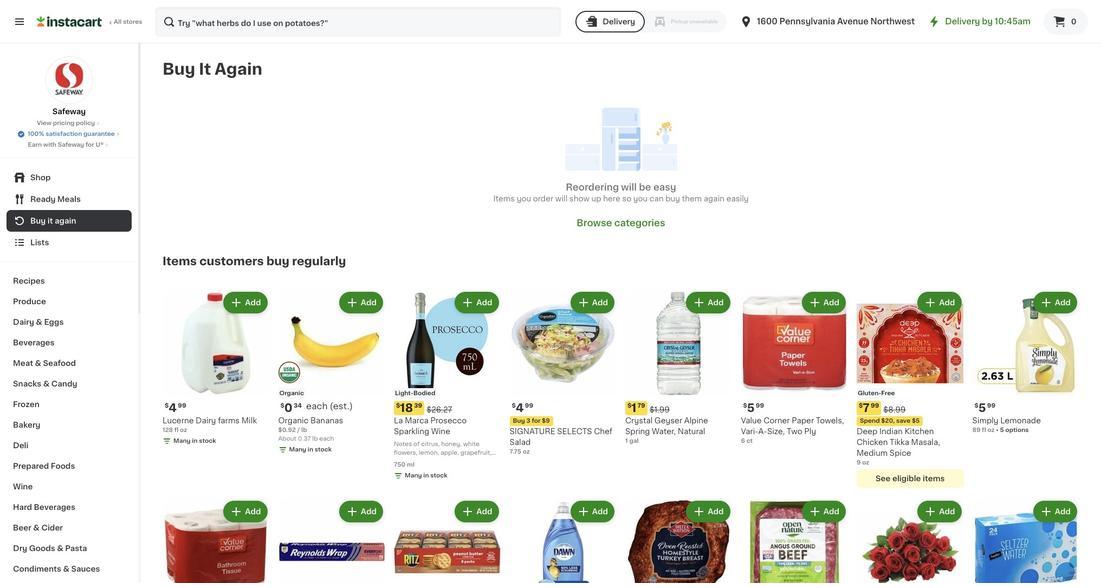 Task type: locate. For each thing, give the bounding box(es) containing it.
1 horizontal spatial $ 5 99
[[975, 403, 996, 414]]

&
[[36, 319, 42, 326], [35, 360, 41, 368], [43, 381, 50, 388], [33, 525, 40, 532], [57, 545, 63, 553], [63, 566, 69, 574]]

None search field
[[155, 7, 562, 37]]

1 horizontal spatial will
[[621, 183, 637, 192]]

5 99 from the left
[[988, 403, 996, 409]]

be
[[639, 183, 651, 192]]

10:45am
[[995, 17, 1031, 25]]

2 you from the left
[[634, 195, 648, 203]]

& left sauces
[[63, 566, 69, 574]]

white
[[463, 442, 480, 448]]

$ down gluten-
[[859, 403, 863, 409]]

1 vertical spatial buy
[[267, 256, 290, 267]]

$ 5 99 up value at right
[[743, 403, 764, 414]]

delivery inside delivery by 10:45am link
[[946, 17, 980, 25]]

2 vertical spatial many in stock
[[405, 473, 448, 479]]

2 $ from the left
[[281, 403, 285, 409]]

0 vertical spatial 1
[[632, 403, 637, 414]]

& left pasta
[[57, 545, 63, 553]]

items inside "reordering will be easy items you order will show up here so you can buy them again easily"
[[494, 195, 515, 203]]

& for condiments
[[63, 566, 69, 574]]

lemonade
[[1001, 417, 1041, 425]]

1 horizontal spatial you
[[634, 195, 648, 203]]

0 horizontal spatial many in stock
[[173, 439, 216, 444]]

5 $ from the left
[[628, 403, 632, 409]]

4 up buy 3 for $9
[[516, 403, 524, 414]]

delivery for delivery
[[603, 18, 635, 25]]

1 horizontal spatial lb
[[312, 436, 318, 442]]

all stores link
[[37, 7, 143, 37]]

0 vertical spatial many in stock
[[173, 439, 216, 444]]

organic
[[279, 391, 304, 397], [278, 417, 309, 425]]

2 horizontal spatial buy
[[513, 418, 525, 424]]

$ inside $ 18 39
[[396, 403, 400, 409]]

(est.)
[[330, 402, 353, 411]]

see
[[876, 475, 891, 483]]

lucerne dairy farms milk 128 fl oz
[[163, 417, 257, 434]]

1 left 79
[[632, 403, 637, 414]]

1 horizontal spatial $ 4 99
[[512, 403, 533, 414]]

0 vertical spatial each
[[306, 402, 328, 411]]

each down bananas
[[319, 436, 334, 442]]

dairy down produce
[[13, 319, 34, 326]]

stock for 18
[[431, 473, 448, 479]]

la marca prosecco sparkling wine
[[394, 417, 467, 436]]

750
[[394, 462, 406, 468]]

0 horizontal spatial you
[[517, 195, 531, 203]]

buy left it on the left top
[[163, 61, 195, 77]]

0 horizontal spatial $ 5 99
[[743, 403, 764, 414]]

& left eggs
[[36, 319, 42, 326]]

in down 0.37
[[308, 447, 313, 453]]

lb right 0.37
[[312, 436, 318, 442]]

$ 5 99 up simply
[[975, 403, 996, 414]]

dry
[[13, 545, 27, 553]]

0 horizontal spatial lb
[[301, 428, 307, 434]]

3 99 from the left
[[756, 403, 764, 409]]

bakery link
[[7, 415, 132, 436]]

safeway up the view pricing policy link
[[52, 108, 86, 115]]

1 horizontal spatial for
[[532, 418, 541, 424]]

2 vertical spatial in
[[424, 473, 429, 479]]

99 right 7
[[871, 403, 879, 409]]

1 horizontal spatial stock
[[315, 447, 332, 453]]

la
[[394, 417, 403, 425]]

product group containing 7
[[857, 290, 964, 488]]

signature selects chef salad 7.75 oz
[[510, 428, 613, 455]]

34
[[294, 403, 302, 409]]

beverages up cider
[[34, 504, 75, 512]]

citrus,
[[421, 442, 440, 448]]

1 horizontal spatial items
[[494, 195, 515, 203]]

0 vertical spatial again
[[704, 195, 725, 203]]

0 horizontal spatial fl
[[174, 428, 179, 434]]

fl right 128
[[174, 428, 179, 434]]

buy for buy it again
[[30, 217, 46, 225]]

1 vertical spatial stock
[[315, 447, 332, 453]]

1 vertical spatial will
[[556, 195, 568, 203]]

2 horizontal spatial many in stock
[[405, 473, 448, 479]]

organic up 34
[[279, 391, 304, 397]]

& for beer
[[33, 525, 40, 532]]

dairy & eggs link
[[7, 312, 132, 333]]

0 vertical spatial buy
[[666, 195, 680, 203]]

0 vertical spatial dairy
[[13, 319, 34, 326]]

4 99 from the left
[[871, 403, 879, 409]]

79
[[638, 403, 645, 409]]

again right it at the top of the page
[[55, 217, 76, 225]]

1 vertical spatial lb
[[312, 436, 318, 442]]

signature
[[510, 428, 555, 436]]

0 vertical spatial for
[[86, 142, 94, 148]]

product group containing 1
[[626, 290, 733, 446]]

many down 0.37
[[289, 447, 306, 453]]

1 horizontal spatial buy
[[666, 195, 680, 203]]

& for dairy
[[36, 319, 42, 326]]

& right beer
[[33, 525, 40, 532]]

$9
[[542, 418, 550, 424]]

oz inside the signature selects chef salad 7.75 oz
[[523, 449, 530, 455]]

in
[[192, 439, 198, 444], [308, 447, 313, 453], [424, 473, 429, 479]]

& for snacks
[[43, 381, 50, 388]]

& inside 'link'
[[57, 545, 63, 553]]

milk
[[242, 417, 257, 425]]

4 up "lucerne" at the bottom
[[169, 403, 177, 414]]

bodied
[[414, 391, 435, 397]]

each inside $ 0 34 each (est.)
[[306, 402, 328, 411]]

0 horizontal spatial delivery
[[603, 18, 635, 25]]

hard beverages link
[[7, 498, 132, 518]]

1 horizontal spatial many in stock
[[289, 447, 332, 453]]

add
[[245, 299, 261, 307], [361, 299, 377, 307], [477, 299, 492, 307], [592, 299, 608, 307], [708, 299, 724, 307], [824, 299, 840, 307], [940, 299, 955, 307], [1055, 299, 1071, 307], [245, 508, 261, 516], [361, 508, 377, 516], [477, 508, 492, 516], [592, 508, 608, 516], [708, 508, 724, 516], [824, 508, 840, 516], [940, 508, 955, 516], [1055, 508, 1071, 516]]

selects
[[557, 428, 592, 436]]

wine down prosecco
[[431, 428, 450, 436]]

7 $ from the left
[[859, 403, 863, 409]]

items left customers
[[163, 256, 197, 267]]

0 vertical spatial beverages
[[13, 339, 55, 347]]

$0.34 each (estimated) element
[[278, 402, 385, 416]]

$ 4 99 up "lucerne" at the bottom
[[165, 403, 186, 414]]

0 vertical spatial wine
[[431, 428, 450, 436]]

2 vertical spatial buy
[[513, 418, 525, 424]]

1 you from the left
[[517, 195, 531, 203]]

1 vertical spatial many in stock
[[289, 447, 332, 453]]

pricing
[[53, 120, 74, 126]]

organic up /
[[278, 417, 309, 425]]

0 horizontal spatial 4
[[169, 403, 177, 414]]

$ inside $ 0 34 each (est.)
[[281, 403, 285, 409]]

0 vertical spatial buy
[[163, 61, 195, 77]]

organic for organic bananas $0.92 / lb about 0.37 lb each
[[278, 417, 309, 425]]

delivery inside delivery button
[[603, 18, 635, 25]]

condiments
[[13, 566, 61, 574]]

ready meals
[[30, 196, 81, 203]]

5 for value corner paper towels, vari-a-size, two ply
[[747, 403, 755, 414]]

1 vertical spatial 1
[[626, 439, 628, 444]]

2 $ 4 99 from the left
[[512, 403, 533, 414]]

you left order at the top of the page
[[517, 195, 531, 203]]

wine link
[[7, 477, 132, 498]]

1 horizontal spatial buy
[[163, 61, 195, 77]]

apple,
[[441, 450, 459, 456]]

1 horizontal spatial 4
[[516, 403, 524, 414]]

0 horizontal spatial buy
[[30, 217, 46, 225]]

tikka
[[890, 439, 910, 447]]

1 horizontal spatial many
[[289, 447, 306, 453]]

stock down notes of citrus, honey, white flowers, lemon, apple, grapefruit, and minerals 750 ml
[[431, 473, 448, 479]]

$18.39 original price: $26.27 element
[[394, 402, 501, 416]]

stock
[[199, 439, 216, 444], [315, 447, 332, 453], [431, 473, 448, 479]]

oz right 9
[[863, 460, 870, 466]]

will left show
[[556, 195, 568, 203]]

lists link
[[7, 232, 132, 254]]

lb right /
[[301, 428, 307, 434]]

1 horizontal spatial dairy
[[196, 417, 216, 425]]

again right them
[[704, 195, 725, 203]]

0 inside $ 0 34 each (est.)
[[285, 403, 293, 414]]

each up bananas
[[306, 402, 328, 411]]

3 $ from the left
[[396, 403, 400, 409]]

1 horizontal spatial 0
[[1072, 18, 1077, 25]]

0 horizontal spatial wine
[[13, 484, 33, 491]]

3
[[527, 418, 531, 424]]

pasta
[[65, 545, 87, 553]]

it
[[199, 61, 211, 77]]

them
[[682, 195, 702, 203]]

$ up buy 3 for $9
[[512, 403, 516, 409]]

ply
[[805, 428, 817, 436]]

buy 3 for $9
[[513, 418, 550, 424]]

many in stock down 0.37
[[289, 447, 332, 453]]

vari-
[[741, 428, 759, 436]]

1 horizontal spatial wine
[[431, 428, 450, 436]]

& left candy
[[43, 381, 50, 388]]

categories
[[615, 219, 666, 228]]

for right 3
[[532, 418, 541, 424]]

1 $ 5 99 from the left
[[743, 403, 764, 414]]

stock down organic bananas $0.92 / lb about 0.37 lb each
[[315, 447, 332, 453]]

here
[[603, 195, 621, 203]]

notes of citrus, honey, white flowers, lemon, apple, grapefruit, and minerals 750 ml
[[394, 442, 492, 468]]

oz down "lucerne" at the bottom
[[180, 428, 187, 434]]

2 vertical spatial many
[[405, 473, 422, 479]]

for left u®
[[86, 142, 94, 148]]

2 horizontal spatial in
[[424, 473, 429, 479]]

5 up simply
[[979, 403, 986, 414]]

1 vertical spatial in
[[308, 447, 313, 453]]

1 horizontal spatial fl
[[982, 428, 986, 434]]

options
[[1006, 428, 1029, 434]]

oz inside the 'simply lemonade 89 fl oz • 5 options'
[[988, 428, 995, 434]]

ready
[[30, 196, 56, 203]]

many in stock down the lucerne dairy farms milk 128 fl oz at the left bottom
[[173, 439, 216, 444]]

6 $ from the left
[[743, 403, 747, 409]]

0 horizontal spatial dairy
[[13, 319, 34, 326]]

0 vertical spatial items
[[494, 195, 515, 203]]

in for 0
[[308, 447, 313, 453]]

$26.27
[[427, 407, 452, 414]]

0 vertical spatial in
[[192, 439, 198, 444]]

5 for simply lemonade
[[979, 403, 986, 414]]

$ up "lucerne" at the bottom
[[165, 403, 169, 409]]

buy left 3
[[513, 418, 525, 424]]

0 vertical spatial lb
[[301, 428, 307, 434]]

stock down the lucerne dairy farms milk 128 fl oz at the left bottom
[[199, 439, 216, 444]]

1 99 from the left
[[178, 403, 186, 409]]

in down the lucerne dairy farms milk 128 fl oz at the left bottom
[[192, 439, 198, 444]]

$ 4 99 up 3
[[512, 403, 533, 414]]

buy down easy
[[666, 195, 680, 203]]

1 vertical spatial dairy
[[196, 417, 216, 425]]

oz left '•'
[[988, 428, 995, 434]]

2 vertical spatial stock
[[431, 473, 448, 479]]

1 horizontal spatial delivery
[[946, 17, 980, 25]]

see eligible items button
[[857, 470, 964, 488]]

$ left 79
[[628, 403, 632, 409]]

0 vertical spatial 0
[[1072, 18, 1077, 25]]

1 left gal
[[626, 439, 628, 444]]

for
[[86, 142, 94, 148], [532, 418, 541, 424]]

1 vertical spatial wine
[[13, 484, 33, 491]]

fl right 89
[[982, 428, 986, 434]]

in down minerals
[[424, 473, 429, 479]]

1 $ 4 99 from the left
[[165, 403, 186, 414]]

1 vertical spatial buy
[[30, 217, 46, 225]]

many for 18
[[405, 473, 422, 479]]

5 right '•'
[[1000, 428, 1004, 434]]

2 horizontal spatial stock
[[431, 473, 448, 479]]

$ left 34
[[281, 403, 285, 409]]

oz inside the lucerne dairy farms milk 128 fl oz
[[180, 428, 187, 434]]

1 vertical spatial 0
[[285, 403, 293, 414]]

99 up value at right
[[756, 403, 764, 409]]

buy
[[163, 61, 195, 77], [30, 217, 46, 225], [513, 418, 525, 424]]

1 horizontal spatial 5
[[979, 403, 986, 414]]

items
[[923, 475, 945, 483]]

1 horizontal spatial in
[[308, 447, 313, 453]]

items left order at the top of the page
[[494, 195, 515, 203]]

by
[[982, 17, 993, 25]]

many down "lucerne" at the bottom
[[173, 439, 191, 444]]

0 horizontal spatial $ 4 99
[[165, 403, 186, 414]]

0 horizontal spatial 5
[[747, 403, 755, 414]]

99 inside $ 7 99
[[871, 403, 879, 409]]

$ 5 99 for simply
[[975, 403, 996, 414]]

$ inside $ 7 99
[[859, 403, 863, 409]]

$ down light-
[[396, 403, 400, 409]]

many in stock down minerals
[[405, 473, 448, 479]]

buy left it at the top of the page
[[30, 217, 46, 225]]

free
[[882, 391, 895, 397]]

safeway logo image
[[45, 56, 93, 104]]

many down ml
[[405, 473, 422, 479]]

$ up simply
[[975, 403, 979, 409]]

2 horizontal spatial 5
[[1000, 428, 1004, 434]]

1 vertical spatial many
[[289, 447, 306, 453]]

$ 1 79
[[628, 403, 645, 414]]

buy left regularly
[[267, 256, 290, 267]]

buy
[[666, 195, 680, 203], [267, 256, 290, 267]]

& right the meat
[[35, 360, 41, 368]]

7.75
[[510, 449, 522, 455]]

chef
[[594, 428, 613, 436]]

view
[[37, 120, 52, 126]]

0 vertical spatial stock
[[199, 439, 216, 444]]

safeway down "100% satisfaction guarantee"
[[58, 142, 84, 148]]

1 fl from the left
[[174, 428, 179, 434]]

buy for buy 3 for $9
[[513, 418, 525, 424]]

1 vertical spatial organic
[[278, 417, 309, 425]]

can
[[650, 195, 664, 203]]

0 horizontal spatial in
[[192, 439, 198, 444]]

0 horizontal spatial stock
[[199, 439, 216, 444]]

gluten-
[[858, 391, 882, 397]]

organic inside organic bananas $0.92 / lb about 0.37 lb each
[[278, 417, 309, 425]]

bananas
[[311, 417, 343, 425]]

$ 4 99
[[165, 403, 186, 414], [512, 403, 533, 414]]

each inside organic bananas $0.92 / lb about 0.37 lb each
[[319, 436, 334, 442]]

dairy & eggs
[[13, 319, 64, 326]]

1 vertical spatial each
[[319, 436, 334, 442]]

product group
[[163, 290, 270, 448], [278, 290, 385, 457], [394, 290, 501, 483], [510, 290, 617, 457], [626, 290, 733, 446], [741, 290, 848, 446], [857, 290, 964, 488], [973, 290, 1080, 435], [163, 499, 270, 584], [278, 499, 385, 584], [394, 499, 501, 584], [510, 499, 617, 584], [626, 499, 733, 584], [741, 499, 848, 584], [857, 499, 964, 584], [973, 499, 1080, 584]]

0 horizontal spatial for
[[86, 142, 94, 148]]

beer & cider
[[13, 525, 63, 532]]

all
[[114, 19, 122, 25]]

0 horizontal spatial again
[[55, 217, 76, 225]]

you down 'be'
[[634, 195, 648, 203]]

0 vertical spatial many
[[173, 439, 191, 444]]

2 horizontal spatial many
[[405, 473, 422, 479]]

2 4 from the left
[[516, 403, 524, 414]]

0
[[1072, 18, 1077, 25], [285, 403, 293, 414]]

1600
[[757, 17, 778, 25]]

1 vertical spatial beverages
[[34, 504, 75, 512]]

wine up hard
[[13, 484, 33, 491]]

dairy left the farms
[[196, 417, 216, 425]]

$ up value at right
[[743, 403, 747, 409]]

5 up value at right
[[747, 403, 755, 414]]

ready meals link
[[7, 189, 132, 210]]

0 horizontal spatial 1
[[626, 439, 628, 444]]

0 horizontal spatial 0
[[285, 403, 293, 414]]

in for 18
[[424, 473, 429, 479]]

0 inside button
[[1072, 18, 1077, 25]]

0 vertical spatial organic
[[279, 391, 304, 397]]

2 fl from the left
[[982, 428, 986, 434]]

product group containing 0
[[278, 290, 385, 457]]

1 vertical spatial items
[[163, 256, 197, 267]]

bakery
[[13, 422, 40, 429]]

beverages down dairy & eggs
[[13, 339, 55, 347]]

0 button
[[1044, 9, 1089, 35]]

recipes link
[[7, 271, 132, 292]]

lists
[[30, 239, 49, 247]]

99 up 3
[[525, 403, 533, 409]]

99 up "lucerne" at the bottom
[[178, 403, 186, 409]]

oz right 7.75
[[523, 449, 530, 455]]

minerals
[[407, 459, 432, 465]]

1 horizontal spatial again
[[704, 195, 725, 203]]

2 $ 5 99 from the left
[[975, 403, 996, 414]]

99 up simply
[[988, 403, 996, 409]]

will up so
[[621, 183, 637, 192]]



Task type: describe. For each thing, give the bounding box(es) containing it.
fl inside the lucerne dairy farms milk 128 fl oz
[[174, 428, 179, 434]]

honey,
[[441, 442, 462, 448]]

fl inside the 'simply lemonade 89 fl oz • 5 options'
[[982, 428, 986, 434]]

wine inside "la marca prosecco sparkling wine"
[[431, 428, 450, 436]]

meat & seafood link
[[7, 353, 132, 374]]

produce
[[13, 298, 46, 306]]

browse categories
[[577, 219, 666, 228]]

1600 pennsylvania avenue northwest button
[[740, 7, 915, 37]]

browse categories link
[[577, 218, 666, 230]]

browse
[[577, 219, 612, 228]]

prepared
[[13, 463, 49, 471]]

again inside "reordering will be easy items you order will show up here so you can buy them again easily"
[[704, 195, 725, 203]]

u®
[[96, 142, 104, 148]]

0 horizontal spatial many
[[173, 439, 191, 444]]

crystal
[[626, 417, 653, 425]]

hard
[[13, 504, 32, 512]]

spend
[[860, 418, 880, 424]]

see eligible items
[[876, 475, 945, 483]]

Search field
[[156, 8, 561, 36]]

$ 5 99 for value
[[743, 403, 764, 414]]

beer
[[13, 525, 31, 532]]

$ 7 99
[[859, 403, 879, 414]]

dairy inside dairy & eggs link
[[13, 319, 34, 326]]

pennsylvania
[[780, 17, 836, 25]]

seafood
[[43, 360, 76, 368]]

two
[[787, 428, 803, 436]]

many for 0
[[289, 447, 306, 453]]

cider
[[41, 525, 63, 532]]

1 inside crystal geyser alpine spring water, natural 1 gal
[[626, 439, 628, 444]]

dairy inside the lucerne dairy farms milk 128 fl oz
[[196, 417, 216, 425]]

kitchen
[[905, 428, 934, 436]]

99 for value corner paper towels, vari-a-size, two ply
[[756, 403, 764, 409]]

18
[[400, 403, 413, 414]]

so
[[622, 195, 632, 203]]

delivery button
[[576, 11, 645, 33]]

5 inside the 'simply lemonade 89 fl oz • 5 options'
[[1000, 428, 1004, 434]]

$7.99 original price: $8.99 element
[[857, 402, 964, 416]]

spend $20, save $5
[[860, 418, 920, 424]]

and
[[394, 459, 405, 465]]

deli link
[[7, 436, 132, 456]]

stores
[[123, 19, 142, 25]]

8 $ from the left
[[975, 403, 979, 409]]

shop
[[30, 174, 51, 182]]

snacks & candy link
[[7, 374, 132, 395]]

order
[[533, 195, 554, 203]]

0 horizontal spatial will
[[556, 195, 568, 203]]

4 $ from the left
[[512, 403, 516, 409]]

gal
[[630, 439, 639, 444]]

condiments & sauces link
[[7, 559, 132, 580]]

service type group
[[576, 11, 727, 33]]

meat
[[13, 360, 33, 368]]

many in stock for 0
[[289, 447, 332, 453]]

gluten-free
[[858, 391, 895, 397]]

policy
[[76, 120, 95, 126]]

customers
[[199, 256, 264, 267]]

show
[[570, 195, 590, 203]]

beer & cider link
[[7, 518, 132, 539]]

1 vertical spatial for
[[532, 418, 541, 424]]

1 4 from the left
[[169, 403, 177, 414]]

condiments & sauces
[[13, 566, 100, 574]]

all stores
[[114, 19, 142, 25]]

towels,
[[816, 417, 844, 425]]

1 vertical spatial safeway
[[58, 142, 84, 148]]

99 for lucerne dairy farms milk
[[178, 403, 186, 409]]

deep indian kitchen chicken tikka masala, medium spice 9 oz
[[857, 428, 940, 466]]

$1.79 original price: $1.99 element
[[626, 402, 733, 416]]

easy
[[654, 183, 676, 192]]

buy it again
[[30, 217, 76, 225]]

delivery for delivery by 10:45am
[[946, 17, 980, 25]]

item badge image
[[278, 362, 300, 384]]

frozen
[[13, 401, 39, 409]]

marca
[[405, 417, 429, 425]]

avenue
[[838, 17, 869, 25]]

many in stock for 18
[[405, 473, 448, 479]]

organic for organic
[[279, 391, 304, 397]]

reordering
[[566, 183, 619, 192]]

1600 pennsylvania avenue northwest
[[757, 17, 915, 25]]

recipes
[[13, 278, 45, 285]]

for inside earn with safeway for u® link
[[86, 142, 94, 148]]

0.37
[[298, 436, 311, 442]]

organic bananas $0.92 / lb about 0.37 lb each
[[278, 417, 343, 442]]

a-
[[759, 428, 768, 436]]

100% satisfaction guarantee button
[[17, 128, 121, 139]]

0 horizontal spatial buy
[[267, 256, 290, 267]]

up
[[592, 195, 602, 203]]

geyser
[[655, 417, 683, 425]]

1 vertical spatial again
[[55, 217, 76, 225]]

foods
[[51, 463, 75, 471]]

$ inside the $ 1 79
[[628, 403, 632, 409]]

grapefruit,
[[461, 450, 492, 456]]

99 for simply lemonade
[[988, 403, 996, 409]]

dry goods & pasta link
[[7, 539, 132, 559]]

0 vertical spatial safeway
[[52, 108, 86, 115]]

items customers buy regularly
[[163, 256, 346, 267]]

0 vertical spatial will
[[621, 183, 637, 192]]

eligible
[[893, 475, 921, 483]]

1 $ from the left
[[165, 403, 169, 409]]

view pricing policy link
[[37, 119, 101, 128]]

stock for 0
[[315, 447, 332, 453]]

indian
[[880, 428, 903, 436]]

$5
[[912, 418, 920, 424]]

ct
[[747, 439, 753, 444]]

1 horizontal spatial 1
[[632, 403, 637, 414]]

product group containing 18
[[394, 290, 501, 483]]

deli
[[13, 442, 28, 450]]

2 99 from the left
[[525, 403, 533, 409]]

prepared foods link
[[7, 456, 132, 477]]

& for meat
[[35, 360, 41, 368]]

delivery by 10:45am link
[[928, 15, 1031, 28]]

0 horizontal spatial items
[[163, 256, 197, 267]]

delivery by 10:45am
[[946, 17, 1031, 25]]

oz inside "deep indian kitchen chicken tikka masala, medium spice 9 oz"
[[863, 460, 870, 466]]

again
[[215, 61, 262, 77]]

view pricing policy
[[37, 120, 95, 126]]

buy inside "reordering will be easy items you order will show up here so you can buy them again easily"
[[666, 195, 680, 203]]

instacart logo image
[[37, 15, 102, 28]]

goods
[[29, 545, 55, 553]]

beverages link
[[7, 333, 132, 353]]

buy for buy it again
[[163, 61, 195, 77]]

chicken
[[857, 439, 888, 447]]

buy it again link
[[7, 210, 132, 232]]

hard beverages
[[13, 504, 75, 512]]

guarantee
[[83, 131, 115, 137]]

candy
[[51, 381, 77, 388]]



Task type: vqa. For each thing, say whether or not it's contained in the screenshot.
the eligible
yes



